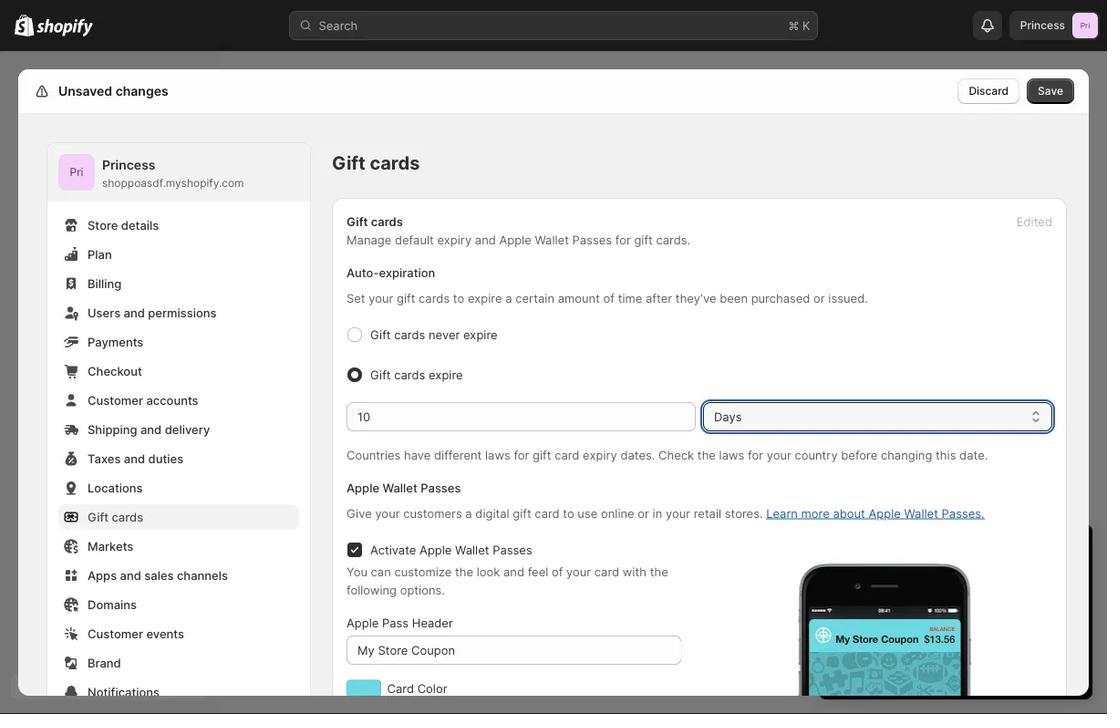 Task type: locate. For each thing, give the bounding box(es) containing it.
online
[[601, 506, 634, 520], [852, 628, 885, 642]]

wallet up look
[[455, 543, 489, 557]]

wallet up 1 day left in your trial
[[904, 506, 938, 520]]

0 horizontal spatial customize
[[394, 564, 452, 579]]

to left use
[[563, 506, 574, 520]]

expiration
[[379, 265, 435, 279]]

certain
[[515, 291, 554, 305]]

passes up amount
[[572, 233, 612, 247]]

you
[[347, 564, 367, 579]]

1 vertical spatial plan
[[970, 662, 992, 675]]

billing link
[[58, 271, 299, 296]]

to up never
[[453, 291, 464, 305]]

2 vertical spatial gift cards
[[88, 510, 143, 524]]

0 horizontal spatial in
[[653, 506, 662, 520]]

and right users at top left
[[124, 305, 145, 320]]

your right the "feel"
[[566, 564, 591, 579]]

of inside you can customize the look and feel of your card with the following options.
[[552, 564, 563, 579]]

$50 app store credit link
[[852, 610, 966, 624]]

0 horizontal spatial expiry
[[437, 233, 472, 247]]

0 vertical spatial passes
[[572, 233, 612, 247]]

store down $50
[[853, 633, 878, 645]]

of left time at the top right of page
[[603, 291, 615, 305]]

store
[[88, 218, 118, 232], [853, 633, 878, 645]]

and
[[475, 233, 496, 247], [124, 305, 145, 320], [140, 422, 162, 436], [124, 451, 145, 466], [503, 564, 524, 579], [120, 568, 141, 582], [957, 574, 978, 588], [920, 628, 941, 642]]

apple right about
[[869, 506, 901, 520]]

and right default
[[475, 233, 496, 247]]

unsaved
[[58, 83, 112, 99]]

digital
[[475, 506, 509, 520]]

in right left
[[921, 540, 936, 563]]

store details link
[[58, 212, 299, 238]]

1 customer from the top
[[88, 393, 143, 407]]

expire right never
[[463, 327, 498, 342]]

shopify image
[[15, 14, 34, 36], [37, 19, 93, 37]]

to up 3
[[878, 574, 890, 588]]

1 vertical spatial princess
[[102, 157, 155, 173]]

1 horizontal spatial of
[[603, 291, 615, 305]]

and right the apps
[[120, 568, 141, 582]]

cards inside shop settings menu element
[[112, 510, 143, 524]]

0 horizontal spatial online
[[601, 506, 634, 520]]

store down months
[[902, 610, 930, 624]]

in left retail
[[653, 506, 662, 520]]

the right check at right
[[697, 448, 716, 462]]

apple down customers
[[420, 543, 452, 557]]

give your customers a digital gift card to use online or in your retail stores. learn more about apple wallet passes.
[[347, 506, 985, 520]]

card for expiry
[[555, 448, 579, 462]]

card up use
[[555, 448, 579, 462]]

customize inside to customize your online store and add bonus features
[[984, 610, 1041, 624]]

my store coupon
[[836, 633, 919, 645]]

passes up customers
[[421, 481, 461, 495]]

cards up manage
[[371, 214, 403, 228]]

cards down locations
[[112, 510, 143, 524]]

passes up you can customize the look and feel of your card with the following options.
[[493, 543, 532, 557]]

expire left certain
[[468, 291, 502, 305]]

header
[[412, 616, 453, 630]]

0 vertical spatial store
[[88, 218, 118, 232]]

the
[[697, 448, 716, 462], [455, 564, 473, 579], [650, 564, 668, 579]]

 image
[[815, 627, 831, 643], [809, 652, 960, 714]]

and left the "feel"
[[503, 564, 524, 579]]

domains
[[88, 597, 137, 611]]

or
[[814, 291, 825, 305], [638, 506, 649, 520]]

apple
[[499, 233, 531, 247], [347, 481, 379, 495], [869, 506, 901, 520], [420, 543, 452, 557], [347, 616, 379, 630]]

0 horizontal spatial passes
[[421, 481, 461, 495]]

retail
[[694, 506, 721, 520]]

card left use
[[535, 506, 560, 520]]

issued.
[[828, 291, 868, 305]]

plan
[[930, 574, 954, 588], [970, 662, 992, 675]]

0 vertical spatial customer
[[88, 393, 143, 407]]

1 vertical spatial passes
[[421, 481, 461, 495]]

princess inside princess shoppoasdf.myshopify.com
[[102, 157, 155, 173]]

a left certain
[[505, 291, 512, 305]]

dialog
[[1096, 69, 1107, 696]]

bonus
[[970, 628, 1004, 642]]

online down $50
[[852, 628, 885, 642]]

to down "$1/month"
[[969, 610, 981, 624]]

2 customer from the top
[[88, 626, 143, 641]]

of right the "feel"
[[552, 564, 563, 579]]

cards down gift cards never expire
[[394, 367, 425, 382]]

pass
[[382, 616, 409, 630]]

auto-
[[347, 265, 379, 279]]

switch to a paid plan and get:
[[837, 574, 1003, 588]]

wallet down have
[[383, 481, 417, 495]]

wallet
[[535, 233, 569, 247], [383, 481, 417, 495], [904, 506, 938, 520], [455, 543, 489, 557]]

before
[[841, 448, 878, 462]]

store details
[[88, 218, 159, 232]]

2 horizontal spatial a
[[893, 574, 900, 588]]

your left country
[[767, 448, 791, 462]]

2 horizontal spatial the
[[697, 448, 716, 462]]

customize up "features"
[[984, 610, 1041, 624]]

1 vertical spatial store
[[853, 633, 878, 645]]

0 horizontal spatial store
[[88, 218, 118, 232]]

in
[[653, 506, 662, 520], [921, 540, 936, 563]]

1 horizontal spatial in
[[921, 540, 936, 563]]

0 vertical spatial in
[[653, 506, 662, 520]]

your right the give at the left of page
[[375, 506, 400, 520]]

customer
[[88, 393, 143, 407], [88, 626, 143, 641]]

2 vertical spatial a
[[893, 574, 900, 588]]

0 horizontal spatial or
[[638, 506, 649, 520]]

0 vertical spatial princess
[[1020, 19, 1065, 32]]

0 vertical spatial online
[[601, 506, 634, 520]]

0 vertical spatial expiry
[[437, 233, 472, 247]]

expiry left dates.
[[583, 448, 617, 462]]

your down passes.
[[941, 540, 979, 563]]

a left paid
[[893, 574, 900, 588]]

2 laws from the left
[[719, 448, 744, 462]]

laws right different
[[485, 448, 510, 462]]

expire
[[468, 291, 502, 305], [463, 327, 498, 342], [429, 367, 463, 382]]

gift
[[634, 233, 653, 247], [397, 291, 415, 305], [533, 448, 551, 462], [513, 506, 531, 520]]

1 vertical spatial expiry
[[583, 448, 617, 462]]

the right with in the right of the page
[[650, 564, 668, 579]]

plan down bonus
[[970, 662, 992, 675]]

markets link
[[58, 533, 299, 559]]

taxes and duties
[[88, 451, 183, 466]]

1 day left in your trial element
[[819, 572, 1092, 699]]

1 horizontal spatial customize
[[984, 610, 1041, 624]]

$50 app store credit
[[852, 610, 966, 624]]

None number field
[[347, 402, 668, 431]]

pick
[[919, 662, 941, 675]]

cards.
[[656, 233, 690, 247]]

or left issued.
[[814, 291, 825, 305]]

brand link
[[58, 650, 299, 676]]

to inside to customize your online store and add bonus features
[[969, 610, 981, 624]]

manage
[[347, 233, 392, 247]]

gift right the digital
[[513, 506, 531, 520]]

1 vertical spatial  image
[[809, 652, 960, 714]]

1 vertical spatial in
[[921, 540, 936, 563]]

1 horizontal spatial princess
[[1020, 19, 1065, 32]]

gift down the expiration
[[397, 291, 415, 305]]

princess image
[[1072, 13, 1098, 38], [58, 154, 95, 191]]

2 vertical spatial passes
[[493, 543, 532, 557]]

card left with in the right of the page
[[594, 564, 619, 579]]

1 vertical spatial of
[[552, 564, 563, 579]]

markets
[[88, 539, 133, 553]]

1 vertical spatial online
[[852, 628, 885, 642]]

0 vertical spatial or
[[814, 291, 825, 305]]

1 vertical spatial card
[[535, 506, 560, 520]]

store down $50 app store credit
[[889, 628, 917, 642]]

customize
[[394, 564, 452, 579], [984, 610, 1041, 624]]

1 horizontal spatial shopify image
[[37, 19, 93, 37]]

and inside you can customize the look and feel of your card with the following options.
[[503, 564, 524, 579]]

none number field inside settings dialog
[[347, 402, 668, 431]]

 image left my
[[815, 627, 831, 643]]

1 vertical spatial or
[[638, 506, 649, 520]]

auto-expiration
[[347, 265, 435, 279]]

cards up default
[[370, 152, 420, 174]]

for left cards.
[[615, 233, 631, 247]]

princess up save
[[1020, 19, 1065, 32]]

expiry right default
[[437, 233, 472, 247]]

set your gift cards to expire a certain amount of time after they've been purchased or issued.
[[347, 291, 868, 305]]

for inside 1 day left in your trial element
[[933, 592, 949, 606]]

online right use
[[601, 506, 634, 520]]

1 vertical spatial customer
[[88, 626, 143, 641]]

apple up certain
[[499, 233, 531, 247]]

give
[[347, 506, 372, 520]]

1 vertical spatial store
[[889, 628, 917, 642]]

learn more about apple wallet passes. link
[[766, 506, 985, 520]]

0 vertical spatial gift cards
[[332, 152, 420, 174]]

purchased
[[751, 291, 810, 305]]

and down the customer accounts
[[140, 422, 162, 436]]

your right pick
[[944, 662, 967, 675]]

customer for customer events
[[88, 626, 143, 641]]

expire down never
[[429, 367, 463, 382]]

shoppoasdf.myshopify.com
[[102, 176, 244, 190]]

with
[[623, 564, 647, 579]]

1 vertical spatial a
[[465, 506, 472, 520]]

time
[[618, 291, 642, 305]]

0 vertical spatial a
[[505, 291, 512, 305]]

days
[[714, 409, 742, 424]]

use
[[578, 506, 598, 520]]

customer down checkout
[[88, 393, 143, 407]]

options.
[[400, 583, 445, 597]]

1 horizontal spatial laws
[[719, 448, 744, 462]]

princess image up store details
[[58, 154, 95, 191]]

store up the plan
[[88, 218, 118, 232]]

or right use
[[638, 506, 649, 520]]

events
[[146, 626, 184, 641]]

set
[[347, 291, 365, 305]]

0 horizontal spatial laws
[[485, 448, 510, 462]]

$1/month
[[952, 592, 1005, 606]]

and left add
[[920, 628, 941, 642]]

0 vertical spatial plan
[[930, 574, 954, 588]]

2 vertical spatial card
[[594, 564, 619, 579]]

customer inside "link"
[[88, 393, 143, 407]]

after
[[646, 291, 672, 305]]

1 horizontal spatial online
[[852, 628, 885, 642]]

princess up shoppoasdf.myshopify.com
[[102, 157, 155, 173]]

a left the digital
[[465, 506, 472, 520]]

apple up the give at the left of page
[[347, 481, 379, 495]]

billing
[[88, 276, 122, 290]]

princess
[[1020, 19, 1065, 32], [102, 157, 155, 173]]

countries have different laws for gift card expiry dates. check the laws for your country before changing this date.
[[347, 448, 988, 462]]

0 vertical spatial customize
[[394, 564, 452, 579]]

 image down my store coupon
[[809, 652, 960, 714]]

get:
[[982, 574, 1003, 588]]

card
[[555, 448, 579, 462], [535, 506, 560, 520], [594, 564, 619, 579]]

save
[[1038, 84, 1063, 98]]

for right different
[[514, 448, 529, 462]]

2 horizontal spatial passes
[[572, 233, 612, 247]]

the left look
[[455, 564, 473, 579]]

0 horizontal spatial princess
[[102, 157, 155, 173]]

brand
[[88, 656, 121, 670]]

customize up options.
[[394, 564, 452, 579]]

for up credit
[[933, 592, 949, 606]]

laws down 'days'
[[719, 448, 744, 462]]

princess image up save button at the right of the page
[[1072, 13, 1098, 38]]

to
[[453, 291, 464, 305], [563, 506, 574, 520], [878, 574, 890, 588], [969, 610, 981, 624]]

customer down domains
[[88, 626, 143, 641]]

plan up first 3 months for $1/month
[[930, 574, 954, 588]]

wallet up certain
[[535, 233, 569, 247]]

check
[[658, 448, 694, 462]]

your up "features"
[[1044, 610, 1069, 624]]

0 vertical spatial princess image
[[1072, 13, 1098, 38]]

0 horizontal spatial princess image
[[58, 154, 95, 191]]

0 horizontal spatial of
[[552, 564, 563, 579]]

0 vertical spatial card
[[555, 448, 579, 462]]

gift left cards.
[[634, 233, 653, 247]]

1 vertical spatial customize
[[984, 610, 1041, 624]]

feel
[[528, 564, 548, 579]]

online inside settings dialog
[[601, 506, 634, 520]]

1 vertical spatial princess image
[[58, 154, 95, 191]]

store inside to customize your online store and add bonus features
[[889, 628, 917, 642]]



Task type: vqa. For each thing, say whether or not it's contained in the screenshot.
your inside the to customize your online store and add bonus features
yes



Task type: describe. For each thing, give the bounding box(es) containing it.
your inside the 1 day left in your trial dropdown button
[[941, 540, 979, 563]]

shipping and delivery link
[[58, 417, 299, 442]]

payments
[[88, 335, 143, 349]]

gift right different
[[533, 448, 551, 462]]

countries
[[347, 448, 401, 462]]

permissions
[[148, 305, 217, 320]]

left
[[887, 540, 915, 563]]

shipping
[[88, 422, 137, 436]]

default
[[395, 233, 434, 247]]

pri button
[[58, 154, 95, 191]]

gift inside shop settings menu element
[[88, 510, 109, 524]]

1 day left in your trial
[[837, 540, 1016, 563]]

gift cards link
[[58, 504, 299, 530]]

settings
[[55, 83, 106, 99]]

apple wallet passes
[[347, 481, 461, 495]]

cards left never
[[394, 327, 425, 342]]

your right set
[[369, 291, 393, 305]]

your inside you can customize the look and feel of your card with the following options.
[[566, 564, 591, 579]]

customer for customer accounts
[[88, 393, 143, 407]]

plan link
[[58, 242, 299, 267]]

3
[[877, 592, 885, 606]]

my
[[836, 633, 850, 645]]

taxes and duties link
[[58, 446, 299, 471]]

1 horizontal spatial expiry
[[583, 448, 617, 462]]

card for to
[[535, 506, 560, 520]]

gift cards never expire
[[370, 327, 498, 342]]

learn
[[766, 506, 798, 520]]

card inside you can customize the look and feel of your card with the following options.
[[594, 564, 619, 579]]

duties
[[148, 451, 183, 466]]

$50
[[852, 610, 874, 624]]

0 horizontal spatial shopify image
[[15, 14, 34, 36]]

gift cards inside gift cards link
[[88, 510, 143, 524]]

unsaved changes
[[58, 83, 168, 99]]

cards up gift cards never expire
[[419, 291, 450, 305]]

settings dialog
[[18, 69, 1089, 714]]

princess image inside shop settings menu element
[[58, 154, 95, 191]]

app
[[877, 610, 898, 624]]

gift cards expire
[[370, 367, 463, 382]]

1 day left in your trial button
[[819, 524, 1092, 563]]

discard button
[[958, 78, 1020, 104]]

activate apple wallet passes
[[370, 543, 532, 557]]

card
[[387, 681, 414, 695]]

stores.
[[725, 506, 763, 520]]

following
[[347, 583, 397, 597]]

apple left pass
[[347, 616, 379, 630]]

Apple Pass Header text field
[[347, 636, 682, 665]]

your left retail
[[666, 506, 690, 520]]

in inside dialog
[[653, 506, 662, 520]]

your inside pick your plan link
[[944, 662, 967, 675]]

0 horizontal spatial plan
[[930, 574, 954, 588]]

1 horizontal spatial or
[[814, 291, 825, 305]]

paid
[[903, 574, 927, 588]]

discard
[[969, 84, 1009, 98]]

princess for princess
[[1020, 19, 1065, 32]]

0 vertical spatial of
[[603, 291, 615, 305]]

coupon
[[881, 633, 919, 645]]

princess shoppoasdf.myshopify.com
[[102, 157, 244, 190]]

credit
[[934, 610, 966, 624]]

to customize your online store and add bonus features
[[852, 610, 1069, 642]]

switch
[[837, 574, 875, 588]]

plan
[[88, 247, 112, 261]]

store inside shop settings menu element
[[88, 218, 118, 232]]

1 horizontal spatial plan
[[970, 662, 992, 675]]

0 vertical spatial expire
[[468, 291, 502, 305]]

customer accounts
[[88, 393, 198, 407]]

search
[[319, 18, 358, 32]]

and up "$1/month"
[[957, 574, 978, 588]]

balance $13.56
[[924, 626, 955, 645]]

customer events
[[88, 626, 184, 641]]

notifications link
[[58, 679, 299, 705]]

$13.56
[[924, 633, 955, 645]]

0 horizontal spatial a
[[465, 506, 472, 520]]

1 horizontal spatial store
[[853, 633, 878, 645]]

look
[[477, 564, 500, 579]]

been
[[720, 291, 748, 305]]

you can customize the look and feel of your card with the following options.
[[347, 564, 668, 597]]

dates.
[[620, 448, 655, 462]]

apps and sales channels link
[[58, 563, 299, 588]]

checkout
[[88, 364, 142, 378]]

1 horizontal spatial a
[[505, 291, 512, 305]]

your inside to customize your online store and add bonus features
[[1044, 610, 1069, 624]]

first
[[852, 592, 874, 606]]

pick your plan
[[919, 662, 992, 675]]

for up stores.
[[748, 448, 763, 462]]

1 vertical spatial expire
[[463, 327, 498, 342]]

color
[[417, 681, 447, 695]]

users and permissions link
[[58, 300, 299, 326]]

changing
[[881, 448, 932, 462]]

online inside to customize your online store and add bonus features
[[852, 628, 885, 642]]

1 vertical spatial gift cards
[[347, 214, 403, 228]]

balance
[[929, 626, 955, 632]]

shop settings menu element
[[47, 143, 310, 714]]

activate
[[370, 543, 416, 557]]

1 horizontal spatial princess image
[[1072, 13, 1098, 38]]

details
[[121, 218, 159, 232]]

1 horizontal spatial the
[[650, 564, 668, 579]]

0 horizontal spatial the
[[455, 564, 473, 579]]

trial
[[984, 540, 1016, 563]]

and right "taxes"
[[124, 451, 145, 466]]

months
[[888, 592, 930, 606]]

more
[[801, 506, 830, 520]]

notifications
[[88, 685, 160, 699]]

1 laws from the left
[[485, 448, 510, 462]]

card color
[[387, 681, 447, 695]]

day
[[851, 540, 882, 563]]

1 horizontal spatial passes
[[493, 543, 532, 557]]

2 vertical spatial expire
[[429, 367, 463, 382]]

passes.
[[942, 506, 985, 520]]

amount
[[558, 291, 600, 305]]

taxes
[[88, 451, 121, 466]]

apps and sales channels
[[88, 568, 228, 582]]

delivery
[[165, 422, 210, 436]]

and inside to customize your online store and add bonus features
[[920, 628, 941, 642]]

customize inside you can customize the look and feel of your card with the following options.
[[394, 564, 452, 579]]

first 3 months for $1/month
[[852, 592, 1005, 606]]

0 vertical spatial  image
[[815, 627, 831, 643]]

in inside dropdown button
[[921, 540, 936, 563]]

manage default expiry and apple wallet passes for gift cards.
[[347, 233, 690, 247]]

channels
[[177, 568, 228, 582]]

shipping and delivery
[[88, 422, 210, 436]]

can
[[371, 564, 391, 579]]

princess for princess shoppoasdf.myshopify.com
[[102, 157, 155, 173]]

0 vertical spatial store
[[902, 610, 930, 624]]



